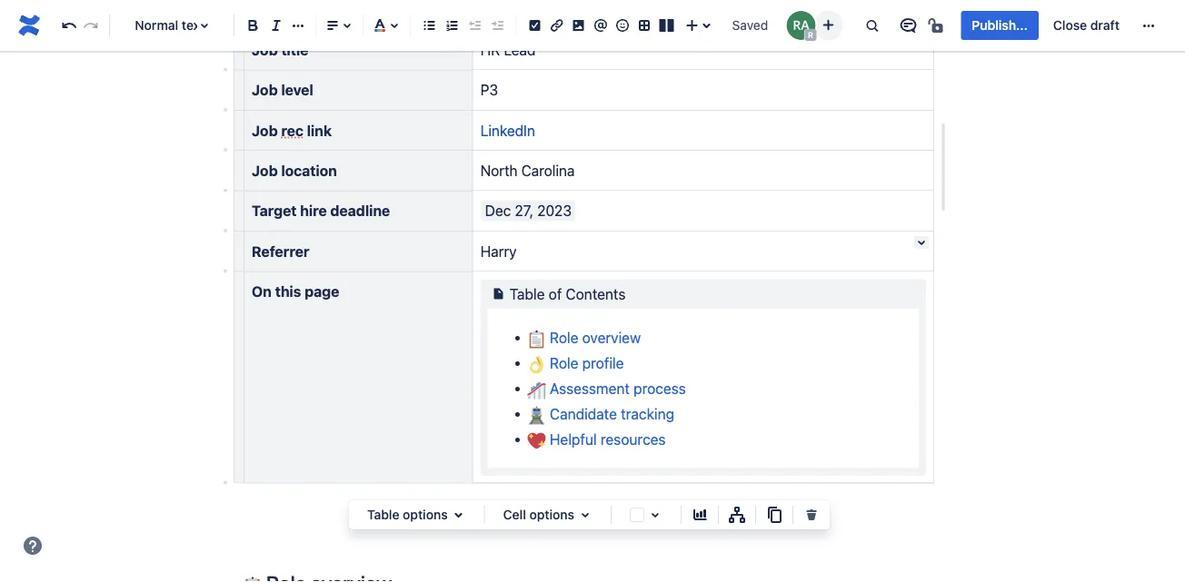 Task type: describe. For each thing, give the bounding box(es) containing it.
ruby anderson image
[[787, 11, 816, 40]]

27,
[[515, 202, 534, 220]]

options for cell options
[[530, 508, 575, 523]]

north
[[481, 162, 518, 179]]

dec 27, 2023
[[485, 202, 572, 220]]

text
[[182, 18, 205, 33]]

bullet list ⌘⇧8 image
[[419, 15, 441, 36]]

indent tab image
[[486, 15, 508, 36]]

cell
[[503, 508, 526, 523]]

resources
[[601, 431, 666, 448]]

candidate tracking
[[546, 406, 675, 423]]

mention image
[[590, 15, 612, 36]]

job for job level
[[252, 81, 278, 99]]

link image
[[546, 15, 568, 36]]

cell background image
[[645, 505, 667, 526]]

action item image
[[524, 15, 546, 36]]

no restrictions image
[[927, 15, 949, 36]]

tracking
[[621, 406, 675, 423]]

draft
[[1091, 18, 1120, 33]]

job for job rec link
[[252, 122, 278, 139]]

on
[[252, 283, 272, 301]]

outdent ⇧tab image
[[464, 15, 486, 36]]

comment icon image
[[898, 15, 920, 36]]

saved
[[733, 18, 769, 33]]

table options
[[367, 508, 448, 523]]

confluence image
[[15, 11, 44, 40]]

job for job title
[[252, 41, 278, 58]]

hr
[[481, 41, 500, 58]]

target hire deadline
[[252, 202, 390, 220]]

align left image
[[322, 15, 344, 36]]

helpful resources link
[[528, 431, 666, 450]]

rec
[[281, 122, 304, 139]]

table of contents image
[[488, 283, 510, 305]]

close
[[1054, 18, 1088, 33]]

overview
[[583, 329, 641, 346]]

this
[[275, 283, 301, 301]]

assessment process
[[546, 380, 686, 397]]

:sparkling_heart: image
[[528, 432, 546, 450]]

close draft button
[[1043, 11, 1131, 40]]

:tram: image
[[528, 407, 546, 425]]

job location
[[252, 162, 337, 179]]

expand dropdown menu image for table options
[[448, 505, 470, 526]]

publish...
[[972, 18, 1028, 33]]

remove image
[[801, 505, 823, 526]]

helpful
[[550, 431, 597, 448]]

referrer
[[252, 243, 310, 260]]

role profile link
[[528, 355, 624, 374]]

cell options button
[[493, 505, 604, 526]]

linkedin
[[481, 122, 535, 139]]

numbered list ⌘⇧7 image
[[441, 15, 463, 36]]

layouts image
[[656, 15, 678, 36]]

normal
[[135, 18, 178, 33]]

confluence image
[[15, 11, 44, 40]]

location
[[281, 162, 337, 179]]

2023
[[537, 202, 572, 220]]

role for overview
[[550, 329, 579, 346]]

close draft
[[1054, 18, 1120, 33]]

bold ⌘b image
[[242, 15, 264, 36]]

role overview
[[546, 329, 641, 346]]

linkedin link
[[481, 122, 535, 139]]

normal text
[[135, 18, 205, 33]]



Task type: vqa. For each thing, say whether or not it's contained in the screenshot.
Role profile
yes



Task type: locate. For each thing, give the bounding box(es) containing it.
candidate tracking link
[[528, 406, 675, 425]]

emoji image
[[612, 15, 634, 36]]

harry
[[481, 243, 517, 260]]

:roller_coaster: image
[[528, 381, 546, 399]]

p3
[[481, 81, 498, 99]]

expand dropdown menu image
[[448, 505, 470, 526], [575, 505, 596, 526]]

:roller_coaster: image
[[528, 381, 546, 399]]

2 options from the left
[[530, 508, 575, 523]]

job for job location
[[252, 162, 278, 179]]

0 vertical spatial table
[[510, 286, 545, 303]]

chart image
[[689, 505, 711, 526]]

table image
[[634, 15, 656, 36]]

process
[[634, 380, 686, 397]]

of
[[549, 286, 562, 303]]

1 horizontal spatial expand dropdown menu image
[[575, 505, 596, 526]]

job
[[252, 41, 278, 58], [252, 81, 278, 99], [252, 122, 278, 139], [252, 162, 278, 179]]

role overview link
[[528, 329, 641, 349]]

redo ⌘⇧z image
[[80, 15, 102, 36]]

candidate
[[550, 406, 617, 423]]

table
[[510, 286, 545, 303], [367, 508, 400, 523]]

role up role profile "link"
[[550, 329, 579, 346]]

role
[[550, 329, 579, 346], [550, 355, 579, 372]]

publish... button
[[962, 11, 1039, 40]]

table for table of contents
[[510, 286, 545, 303]]

:sparkling_heart: image
[[528, 432, 546, 450]]

3 job from the top
[[252, 122, 278, 139]]

more image
[[1138, 15, 1160, 36]]

0 horizontal spatial expand dropdown menu image
[[448, 505, 470, 526]]

add image, video, or file image
[[568, 15, 590, 36]]

options left cell
[[403, 508, 448, 523]]

options right cell
[[530, 508, 575, 523]]

1 role from the top
[[550, 329, 579, 346]]

job title
[[252, 41, 309, 58]]

undo ⌘z image
[[58, 15, 80, 36]]

1 horizontal spatial options
[[530, 508, 575, 523]]

0 horizontal spatial options
[[403, 508, 448, 523]]

link
[[307, 122, 332, 139]]

role for profile
[[550, 355, 579, 372]]

job left rec
[[252, 122, 278, 139]]

deadline
[[331, 202, 390, 220]]

more formatting image
[[288, 15, 309, 36]]

1 horizontal spatial table
[[510, 286, 545, 303]]

hr lead
[[481, 41, 536, 58]]

italic ⌘i image
[[266, 15, 288, 36]]

options inside dropdown button
[[530, 508, 575, 523]]

copy image
[[764, 505, 786, 526]]

north carolina
[[481, 162, 575, 179]]

profile
[[583, 355, 624, 372]]

expand dropdown menu image for cell options
[[575, 505, 596, 526]]

1 job from the top
[[252, 41, 278, 58]]

:ok_hand: image
[[528, 356, 546, 374], [528, 356, 546, 374]]

lead
[[504, 41, 536, 58]]

expand dropdown menu image left cell
[[448, 505, 470, 526]]

manage connected data image
[[727, 505, 748, 526]]

dec
[[485, 202, 511, 220]]

options inside popup button
[[403, 508, 448, 523]]

level
[[281, 81, 314, 99]]

role down role overview link
[[550, 355, 579, 372]]

options
[[403, 508, 448, 523], [530, 508, 575, 523]]

0 vertical spatial role
[[550, 329, 579, 346]]

on this page
[[252, 283, 339, 301]]

contents
[[566, 286, 626, 303]]

table for table options
[[367, 508, 400, 523]]

2 expand dropdown menu image from the left
[[575, 505, 596, 526]]

title
[[281, 41, 309, 58]]

:clipboard: image
[[528, 330, 546, 349], [528, 330, 546, 349], [244, 578, 262, 583]]

page
[[305, 283, 339, 301]]

table inside popup button
[[367, 508, 400, 523]]

target
[[252, 202, 297, 220]]

4 job from the top
[[252, 162, 278, 179]]

job level
[[252, 81, 314, 99]]

1 vertical spatial role
[[550, 355, 579, 372]]

1 expand dropdown menu image from the left
[[448, 505, 470, 526]]

2 job from the top
[[252, 81, 278, 99]]

table options button
[[356, 505, 477, 526]]

hire
[[300, 202, 327, 220]]

:tram: image
[[528, 407, 546, 425]]

carolina
[[522, 162, 575, 179]]

table of contents
[[510, 286, 626, 303]]

help image
[[22, 536, 44, 557]]

cell options
[[503, 508, 575, 523]]

1 options from the left
[[403, 508, 448, 523]]

role profile
[[546, 355, 624, 372]]

normal text button
[[117, 5, 226, 45]]

expand dropdown menu image left cell background "image"
[[575, 505, 596, 526]]

2 role from the top
[[550, 355, 579, 372]]

assessment process link
[[528, 380, 686, 399]]

helpful resources
[[546, 431, 666, 448]]

find and replace image
[[861, 15, 883, 36]]

1 vertical spatial table
[[367, 508, 400, 523]]

invite to edit image
[[818, 14, 840, 36]]

job rec link
[[252, 122, 332, 139]]

role inside "link"
[[550, 355, 579, 372]]

options for table options
[[403, 508, 448, 523]]

0 horizontal spatial table
[[367, 508, 400, 523]]

job down bold ⌘b icon
[[252, 41, 278, 58]]

:clipboard: image
[[244, 578, 262, 583]]

job up target
[[252, 162, 278, 179]]

job left level
[[252, 81, 278, 99]]

assessment
[[550, 380, 630, 397]]



